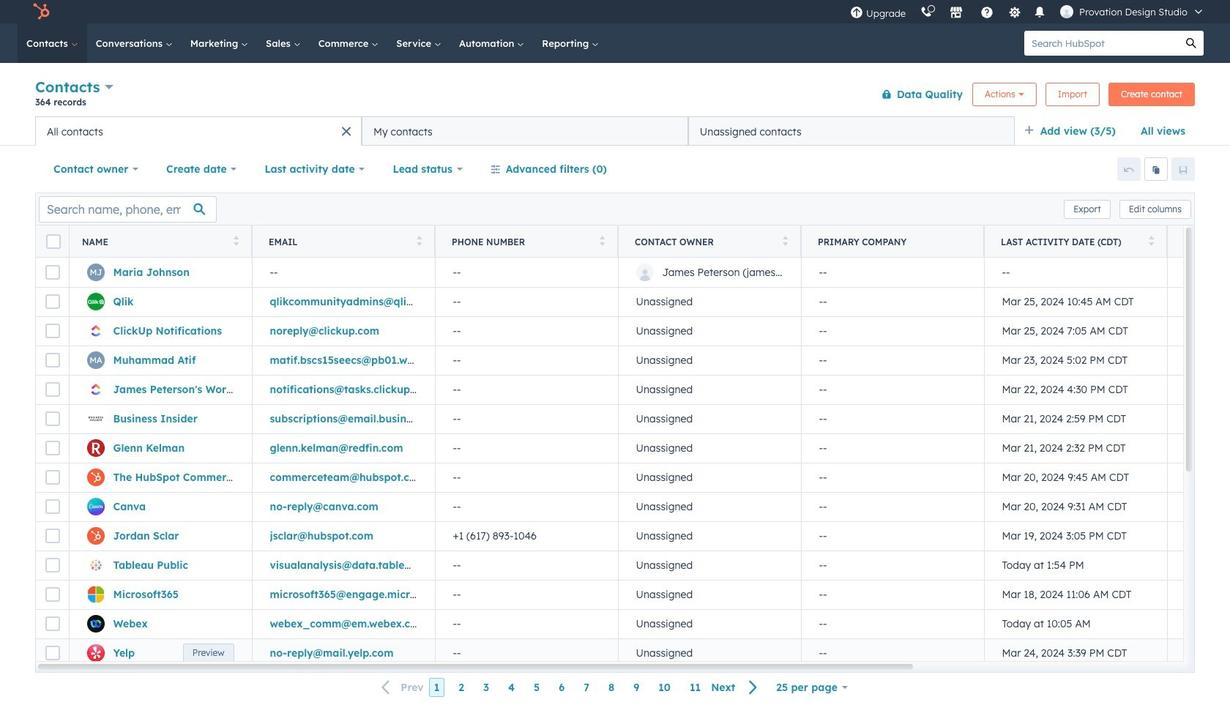Task type: vqa. For each thing, say whether or not it's contained in the screenshot.
caret icon
no



Task type: locate. For each thing, give the bounding box(es) containing it.
4 press to sort. image from the left
[[1149, 236, 1155, 246]]

marketplaces image
[[950, 7, 963, 20]]

Search HubSpot search field
[[1025, 31, 1180, 56]]

press to sort. element
[[233, 236, 239, 248], [416, 236, 422, 248], [600, 236, 605, 248], [783, 236, 788, 248], [1149, 236, 1155, 248]]

banner
[[35, 75, 1196, 116]]

pagination navigation
[[373, 678, 767, 698]]

james peterson image
[[1061, 5, 1074, 18]]

3 press to sort. image from the left
[[783, 236, 788, 246]]

column header
[[801, 226, 985, 258]]

5 press to sort. element from the left
[[1149, 236, 1155, 248]]

Search name, phone, email addresses, or company search field
[[39, 196, 217, 222]]

menu
[[843, 0, 1213, 23]]

3 press to sort. element from the left
[[600, 236, 605, 248]]

2 press to sort. image from the left
[[600, 236, 605, 246]]

press to sort. image
[[416, 236, 422, 246], [600, 236, 605, 246], [783, 236, 788, 246], [1149, 236, 1155, 246]]



Task type: describe. For each thing, give the bounding box(es) containing it.
2 press to sort. element from the left
[[416, 236, 422, 248]]

1 press to sort. image from the left
[[416, 236, 422, 246]]

press to sort. image
[[233, 236, 239, 246]]

1 press to sort. element from the left
[[233, 236, 239, 248]]

4 press to sort. element from the left
[[783, 236, 788, 248]]



